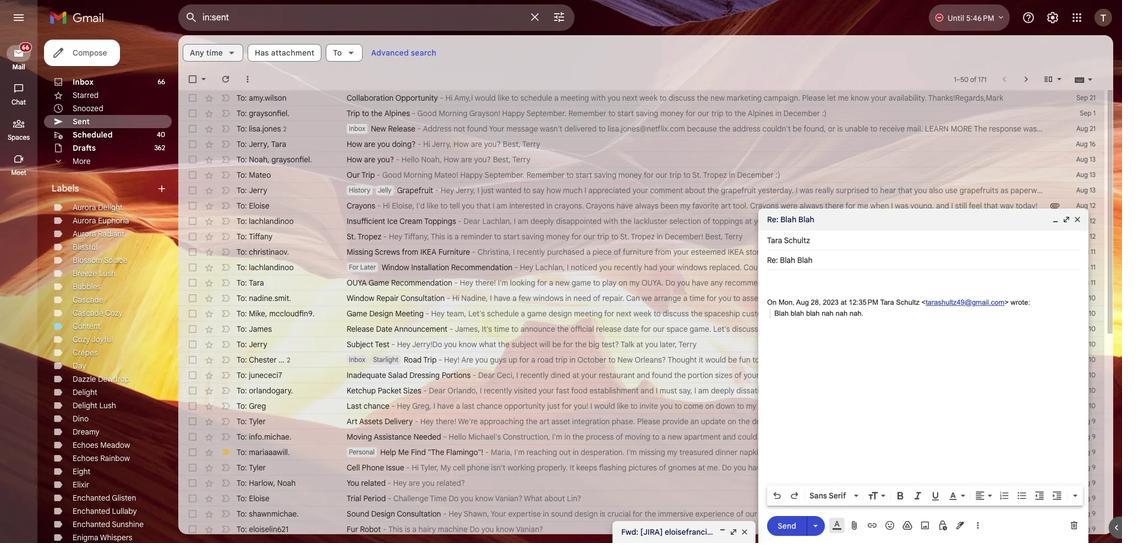 Task type: locate. For each thing, give the bounding box(es) containing it.
1 vertical spatial art
[[540, 417, 550, 427]]

8 to: from the top
[[237, 201, 247, 211]]

2 horizontal spatial time
[[690, 293, 705, 303]]

0 horizontal spatial as
[[935, 247, 943, 257]]

refresh image
[[220, 74, 231, 85]]

to: for 16th row
[[237, 324, 247, 334]]

treasured
[[680, 447, 713, 457]]

0 horizontal spatial game
[[527, 309, 547, 319]]

drafts link
[[73, 143, 96, 153]]

1 vertical spatial graysonfiel.
[[271, 155, 312, 165]]

vanian? down expertise
[[516, 525, 543, 534]]

art
[[347, 417, 358, 427]]

food
[[571, 386, 588, 396]]

aurora for aurora euphoria
[[73, 216, 96, 226]]

breeze
[[73, 269, 97, 279]]

meeting down nah.
[[842, 324, 870, 334]]

66
[[22, 43, 29, 51], [158, 78, 165, 86]]

space down game design meeting - hey team, let's schedule a game design meeting for next week to discuss the spaceship customization feature. please come prepared with your ideas and any techni
[[667, 324, 688, 334]]

1 lachlandinoo from the top
[[249, 216, 294, 226]]

for left such
[[981, 370, 991, 380]]

0 horizontal spatial saving
[[522, 232, 544, 242]]

aug 9
[[1079, 417, 1096, 425], [1079, 433, 1096, 441], [1079, 448, 1096, 456], [1079, 463, 1096, 472], [1079, 479, 1096, 487], [1079, 494, 1096, 503], [1079, 510, 1096, 518], [1079, 525, 1096, 533]]

st. for st. tropez - hey tiffany, this is a reminder to start saving money for our trip to st. tropez in december! best, terry
[[620, 232, 629, 242]]

recently down the furniture
[[614, 263, 642, 272]]

lachlandinoo for aug 11
[[249, 263, 294, 272]]

there! for i'm
[[475, 278, 496, 288]]

1 aug 13 from the top
[[1076, 155, 1096, 163]]

1 vertical spatial or
[[826, 463, 833, 473]]

for up comment
[[644, 170, 654, 180]]

1 horizontal spatial recommendations?
[[950, 263, 1017, 272]]

in left "october"
[[570, 355, 576, 365]]

looking left do on the right of the page
[[1031, 263, 1057, 272]]

the left address
[[719, 124, 731, 134]]

1 horizontal spatial about
[[685, 185, 706, 195]]

elixir
[[73, 480, 89, 490]]

store,
[[746, 247, 766, 257], [758, 401, 778, 411]]

new down art assets delivery - hey there! we're approaching the art asset integration phase. please provide an update on the delivery timeline for the spaceship designs and any additional vis
[[668, 432, 682, 442]]

66 inside navigation
[[22, 43, 29, 51]]

to: for 28th row from the top
[[237, 509, 247, 519]]

1 to: from the top
[[237, 93, 247, 103]]

aug 11
[[1078, 248, 1096, 256], [1078, 263, 1096, 271], [1078, 279, 1096, 287]]

please down 2023
[[822, 309, 845, 319]]

0 horizontal spatial 66
[[22, 43, 29, 51]]

0 vertical spatial 12
[[1090, 201, 1096, 210]]

select input tool image
[[1087, 75, 1094, 83]]

is left unable
[[837, 124, 843, 134]]

10 for are
[[1089, 386, 1096, 395]]

aurora for aurora radiant
[[73, 229, 96, 239]]

11 to: from the top
[[237, 247, 247, 257]]

>
[[1005, 298, 1009, 307]]

yesterday.
[[758, 185, 794, 195]]

1 11 from the top
[[1091, 248, 1096, 256]]

10 for techni
[[1089, 309, 1096, 318]]

enchanted for enchanted glisten
[[73, 493, 110, 503]]

trip for road
[[423, 355, 437, 365]]

to: for 8th row from the bottom
[[237, 417, 247, 427]]

0 vertical spatial eloise
[[249, 201, 269, 211]]

1 13 from the top
[[1090, 155, 1096, 163]]

1 horizontal spatial 1
[[1093, 109, 1096, 117]]

of right 50
[[970, 75, 977, 83]]

found
[[467, 124, 488, 134], [652, 370, 672, 380]]

2 right ... at the left bottom
[[287, 356, 290, 364]]

lush for delight lush
[[99, 401, 116, 411]]

25 to: from the top
[[237, 463, 247, 473]]

0 vertical spatial spaceship
[[705, 309, 740, 319]]

like up toppings
[[427, 201, 438, 211]]

8 row from the top
[[178, 198, 1105, 214]]

27 row from the top
[[178, 491, 1105, 506]]

1 to: eloise from the top
[[237, 201, 269, 211]]

1 horizontal spatial december
[[784, 108, 820, 118]]

a
[[554, 93, 559, 103], [1108, 185, 1112, 195], [1057, 216, 1061, 226], [455, 232, 459, 242], [586, 247, 591, 257], [1055, 247, 1060, 257], [549, 278, 553, 288], [513, 293, 517, 303], [683, 293, 688, 303], [521, 309, 525, 319], [531, 355, 536, 365], [456, 401, 460, 411], [890, 401, 894, 411], [662, 432, 666, 442], [848, 509, 853, 519], [412, 525, 417, 534]]

aug 13 up significant
[[1076, 186, 1096, 194]]

blah
[[791, 309, 804, 317], [806, 309, 820, 317]]

1 vertical spatial cascade
[[73, 308, 103, 318]]

starred link
[[73, 90, 99, 100]]

1 horizontal spatial windows
[[677, 263, 707, 272]]

missing
[[639, 447, 665, 457]]

to: for 10th row from the top of the main content containing any time
[[237, 232, 247, 242]]

have up share
[[793, 247, 810, 257]]

tyler for cell phone issue - hi tyler, my cell phone isn't working properly. it keeps flashing pictures of gnomes at me. do you have any suggestions or recommendations to fix the problem? t
[[249, 463, 266, 473]]

my up selection
[[680, 201, 691, 211]]

27 to: from the top
[[237, 494, 247, 504]]

aug 12 down significant
[[1076, 232, 1096, 241]]

in left sound
[[543, 509, 549, 519]]

2 aug 10 from the top
[[1076, 309, 1096, 318]]

1 vertical spatial about
[[544, 494, 565, 504]]

7 to: from the top
[[237, 185, 247, 195]]

the left necessary
[[914, 293, 925, 303]]

2 crayons from the left
[[586, 201, 615, 211]]

later,
[[660, 340, 677, 350]]

are
[[364, 139, 375, 149], [471, 139, 482, 149], [364, 155, 375, 165], [461, 155, 472, 165], [932, 386, 943, 396], [409, 478, 420, 488]]

was
[[800, 185, 813, 195], [1066, 185, 1080, 195], [895, 201, 909, 211]]

1 to: tyler from the top
[[237, 417, 266, 427]]

attach files image
[[849, 520, 860, 531]]

advanced search options image
[[548, 6, 570, 28]]

i'm down moving
[[627, 447, 637, 457]]

0 vertical spatial marketing
[[727, 93, 762, 103]]

noticed
[[571, 263, 597, 272]]

windows down "esteemed"
[[677, 263, 707, 272]]

14 to: from the top
[[237, 293, 247, 303]]

close image for pop out icon
[[1073, 215, 1082, 224]]

to: eloise down to: mateo
[[237, 201, 269, 211]]

0 horizontal spatial up
[[509, 355, 518, 365]]

of right piece
[[614, 247, 621, 257]]

design for consultation
[[371, 509, 395, 519]]

discard draft ‪(⌘⇧d)‬ image
[[1069, 520, 1080, 531]]

1 horizontal spatial use
[[889, 447, 901, 457]]

reminder
[[461, 232, 492, 242]]

inbox down collaboration at the left top of the page
[[349, 124, 365, 133]]

2 to: tyler from the top
[[237, 463, 266, 473]]

schedule
[[520, 93, 552, 103], [487, 309, 519, 319]]

28,
[[811, 298, 821, 307]]

0 vertical spatial noah
[[249, 155, 268, 165]]

2 vertical spatial use
[[889, 447, 901, 457]]

2 lachlandinoo from the top
[[249, 263, 294, 272]]

meeting
[[395, 309, 424, 319]]

the left 'screws'
[[812, 247, 824, 257]]

dear for dear ceci, i recently dined at your restaurant and found the portion sizes of your salad dressings to be utterly laughable. it is an insult to charge for such m
[[478, 370, 495, 380]]

clear search image
[[524, 6, 546, 28]]

italic ‪(⌘i)‬ image
[[913, 490, 924, 501]]

or down 'flamingo"'
[[826, 463, 833, 473]]

main menu image
[[12, 11, 25, 24]]

ikea up "for later window installation recommendation - hey lachlan, i noticed you recently had your windows replaced. could you share your experience with the installer and any recommendations? i'm looking to do the same. th"
[[728, 247, 744, 257]]

1 eloise from the top
[[249, 201, 269, 211]]

to: tyler down to: greg
[[237, 417, 266, 427]]

cascade for "cascade" link
[[73, 295, 103, 305]]

tiffany
[[249, 232, 273, 242]]

0 horizontal spatial i'd
[[416, 201, 425, 211]]

design for meeting
[[549, 309, 572, 319]]

, down to: nadine.smit.
[[265, 309, 267, 319]]

fast
[[556, 386, 570, 396]]

trip down collaboration at the left top of the page
[[347, 108, 360, 118]]

12 for crayons - hi eloise, i'd like to tell you that i am interested in crayons. crayons have always been my favorite art tool. crayons were always there for me when i was young, and i still feel that way today!
[[1090, 201, 1096, 210]]

to: for 11th row from the bottom of the main content containing any time
[[237, 370, 247, 380]]

2 10 from the top
[[1089, 309, 1096, 318]]

sep for hi amy,i would like to schedule a meeting with you next week to discuss the new marketing campaign. please let me know your availability. thanks!regards,mark
[[1077, 94, 1088, 102]]

21 for lisa.jones
[[1090, 124, 1096, 133]]

0 vertical spatial tyler
[[249, 417, 266, 427]]

game design meeting - hey team, let's schedule a game design meeting for next week to discuss the spaceship customization feature. please come prepared with your ideas and any techni
[[347, 309, 1009, 319]]

more send options image
[[810, 520, 821, 531]]

cell phone issue - hi tyler, my cell phone isn't working properly. it keeps flashing pictures of gnomes at me. do you have any suggestions or recommendations to fix the problem? t
[[347, 463, 972, 473]]

st.
[[692, 170, 702, 180], [347, 232, 356, 242], [620, 232, 629, 242]]

best,
[[503, 139, 521, 149], [493, 155, 511, 165], [705, 232, 723, 242]]

0 horizontal spatial like
[[427, 201, 438, 211]]

2 vertical spatial delight
[[73, 401, 97, 411]]

hello for hello michael's construction, i'm in the process of moving to a new apartment and could use some help. if you're available this weekend, i'd appreciate your ass
[[449, 432, 466, 442]]

mccloudfin9.
[[269, 309, 315, 319]]

eloise for crayons
[[249, 201, 269, 211]]

to: for 20th row from the top of the main content containing any time
[[237, 386, 247, 396]]

2 ikea from the left
[[728, 247, 744, 257]]

sep
[[1077, 94, 1088, 102], [1080, 109, 1092, 117]]

6 aug 10 from the top
[[1076, 371, 1096, 379]]

found,
[[804, 124, 826, 134]]

and right joy on the right top of page
[[989, 216, 1002, 226]]

6 aug 9 from the top
[[1079, 494, 1096, 503]]

aurora up blissful link
[[73, 229, 96, 239]]

tara up the to: noah , graysonfiel.
[[271, 139, 286, 149]]

please for let
[[802, 93, 825, 103]]

test?
[[602, 340, 619, 350]]

eloise for trial period
[[249, 494, 269, 504]]

1 vertical spatial game
[[347, 309, 367, 319]]

insufficient ice cream toppings - dear lachlan, i am deeply disappointed with the lackluster selection of toppings at your ice cream parlor. the limited options have left me bereft of joy and flavor. i expect a significant expan
[[347, 216, 1122, 226]]

phone
[[467, 463, 489, 473]]

dialog
[[758, 209, 1089, 543]]

aug 12
[[1076, 201, 1096, 210], [1076, 217, 1096, 225], [1076, 232, 1096, 241]]

23 to: from the top
[[237, 432, 247, 442]]

1 echoes from the top
[[73, 440, 98, 450]]

0 vertical spatial september.
[[527, 108, 567, 118]]

content link
[[73, 321, 100, 331]]

1 vertical spatial i'd
[[927, 432, 935, 442]]

would
[[475, 93, 496, 103], [705, 355, 726, 365], [594, 401, 615, 411]]

1 aug 9 from the top
[[1079, 417, 1096, 425]]

redo ‪(⌘y)‬ image
[[789, 490, 800, 501]]

help.
[[795, 432, 812, 442]]

for left <
[[902, 293, 912, 303]]

16 left more send options image
[[781, 527, 789, 537]]

aurora for aurora delight
[[73, 203, 96, 212]]

m
[[1012, 370, 1018, 380]]

to: for seventh row from the bottom
[[237, 432, 247, 442]]

11 down same.
[[1091, 279, 1096, 287]]

aug 12 right pop out icon
[[1076, 217, 1096, 225]]

0 vertical spatial come
[[847, 309, 867, 319]]

start for reminder
[[503, 232, 520, 242]]

a left road
[[531, 355, 536, 365]]

necessary
[[927, 293, 963, 303]]

date
[[376, 324, 393, 334]]

0 vertical spatial lachlandinoo
[[249, 216, 294, 226]]

to: for 9th row from the bottom
[[237, 401, 247, 411]]

as right 'soon'
[[964, 247, 972, 257]]

tara
[[271, 139, 286, 149], [249, 278, 264, 288], [880, 298, 894, 307]]

any down 'soon'
[[936, 263, 948, 272]]

time inside popup button
[[206, 48, 223, 58]]

cozy up crepes link at left bottom
[[73, 335, 90, 345]]

1 horizontal spatial money
[[619, 170, 642, 180]]

meeting
[[561, 93, 589, 103], [574, 309, 603, 319], [842, 324, 870, 334], [855, 509, 883, 519]]

you right send
[[800, 527, 813, 537]]

desperation.
[[581, 447, 625, 457]]

3 crayons from the left
[[750, 201, 779, 211]]

3 aug 10 from the top
[[1076, 325, 1096, 333]]

to: info.michae.
[[237, 432, 291, 442]]

enchanted for enchanted sunshine
[[73, 520, 110, 529]]

do up arrange
[[666, 278, 675, 288]]

1 21 from the top
[[1090, 94, 1096, 102]]

0 horizontal spatial jerry,
[[432, 139, 452, 149]]

breeze lush
[[73, 269, 116, 279]]

9 row from the top
[[178, 214, 1122, 229]]

when up the fix
[[903, 447, 922, 457]]

1 vertical spatial start
[[576, 170, 592, 180]]

10 to: from the top
[[237, 232, 247, 242]]

dino
[[73, 414, 89, 424]]

21 to: from the top
[[237, 401, 247, 411]]

row
[[178, 90, 1105, 106], [178, 106, 1105, 121], [178, 121, 1105, 136], [178, 136, 1105, 152], [178, 152, 1105, 167], [178, 167, 1105, 183], [178, 183, 1122, 198], [178, 198, 1105, 214], [178, 214, 1122, 229], [178, 229, 1105, 244], [178, 244, 1122, 260], [178, 260, 1122, 275], [178, 275, 1105, 291], [178, 291, 1105, 306], [178, 306, 1105, 321], [178, 321, 1105, 337], [178, 337, 1105, 352], [178, 352, 1105, 368], [178, 368, 1105, 383], [178, 383, 1105, 398], [178, 398, 1105, 414], [178, 414, 1105, 429], [178, 429, 1105, 445], [178, 445, 1105, 460], [178, 460, 1105, 476], [178, 476, 1105, 491], [178, 491, 1105, 506], [178, 506, 1105, 522], [178, 522, 1105, 537]]

test
[[375, 340, 390, 350]]

19 to: from the top
[[237, 370, 247, 380]]

0 vertical spatial jerry,
[[432, 139, 452, 149]]

the down collaboration at the left top of the page
[[371, 108, 383, 118]]

22 row from the top
[[178, 414, 1105, 429]]

, for jerry
[[267, 139, 269, 149]]

None checkbox
[[187, 74, 198, 85], [187, 123, 198, 134], [187, 139, 198, 150], [187, 200, 198, 211], [187, 262, 198, 273], [187, 277, 198, 288], [187, 293, 198, 304], [187, 324, 198, 335], [187, 339, 198, 350], [187, 354, 198, 365], [187, 385, 198, 396], [187, 462, 198, 473], [187, 478, 198, 489], [187, 509, 198, 520], [187, 74, 198, 85], [187, 123, 198, 134], [187, 139, 198, 150], [187, 200, 198, 211], [187, 262, 198, 273], [187, 277, 198, 288], [187, 293, 198, 304], [187, 324, 198, 335], [187, 339, 198, 350], [187, 354, 198, 365], [187, 385, 198, 396], [187, 462, 198, 473], [187, 478, 198, 489], [187, 509, 198, 520]]

0 vertical spatial please
[[802, 93, 825, 103]]

0 horizontal spatial spaceship
[[705, 309, 740, 319]]

0 vertical spatial release
[[388, 124, 416, 134]]

11 for to: lachlandinoo
[[1091, 263, 1096, 271]]

1 horizontal spatial up
[[837, 509, 846, 519]]

flamingo"!
[[446, 447, 483, 457]]

related
[[361, 478, 386, 488]]

to: eloise for trial period
[[237, 494, 269, 504]]

please for come
[[822, 309, 845, 319]]

2 cascade from the top
[[73, 308, 103, 318]]

tropez for good morning mateo! happy september. remember to start saving money for our trip to st. tropez in december :)
[[703, 170, 727, 180]]

prepared
[[869, 309, 901, 319]]

close image
[[1073, 215, 1082, 224], [740, 528, 749, 537]]

, for noah
[[268, 155, 270, 165]]

chat heading
[[0, 98, 37, 107]]

1 horizontal spatial tara
[[271, 139, 286, 149]]

enchanted for enchanted lullaby
[[73, 506, 110, 516]]

recommendations?
[[950, 263, 1017, 272], [725, 278, 792, 288]]

1 vertical spatial week
[[634, 309, 652, 319]]

hello for hello noah, how are you? best, terry
[[402, 155, 419, 165]]

new down collaboration at the left top of the page
[[371, 124, 386, 134]]

0 vertical spatial trip
[[347, 108, 360, 118]]

ouya.
[[642, 278, 664, 288]]

there!
[[475, 278, 496, 288], [436, 417, 456, 427]]

team,
[[447, 309, 466, 319]]

we
[[642, 293, 652, 303], [865, 401, 875, 411]]

2 jerry from the top
[[249, 185, 267, 195]]

lush
[[99, 269, 116, 279], [99, 401, 116, 411]]

13 for our trip - good morning mateo! happy september. remember to start saving money for our trip to st. tropez in december :)
[[1090, 171, 1096, 179]]

1 tyler from the top
[[249, 417, 266, 427]]

aug inside message body text field
[[796, 298, 809, 307]]

at inside message body text field
[[841, 298, 847, 307]]

1 vertical spatial september.
[[485, 170, 525, 180]]

settings image
[[1046, 11, 1060, 24]]

2 vertical spatial aug 13
[[1076, 186, 1096, 194]]

my down dissatisfied
[[746, 401, 757, 411]]

1 "the from the left
[[428, 447, 444, 457]]

at left me.
[[698, 463, 705, 473]]

please down invite
[[637, 417, 660, 427]]

0 vertical spatial graysonfiel.
[[249, 108, 289, 118]]

4 10 from the top
[[1089, 340, 1096, 348]]

dropped
[[978, 247, 1008, 257]]

1 vertical spatial cozy
[[73, 335, 90, 345]]

None checkbox
[[187, 92, 198, 103], [187, 108, 198, 119], [187, 154, 198, 165], [187, 170, 198, 181], [187, 185, 198, 196], [187, 216, 198, 227], [187, 231, 198, 242], [187, 247, 198, 258], [187, 308, 198, 319], [187, 370, 198, 381], [187, 401, 198, 412], [187, 416, 198, 427], [187, 432, 198, 443], [187, 447, 198, 458], [187, 493, 198, 504], [187, 524, 198, 535], [187, 92, 198, 103], [187, 108, 198, 119], [187, 154, 198, 165], [187, 170, 198, 181], [187, 185, 198, 196], [187, 216, 198, 227], [187, 231, 198, 242], [187, 247, 198, 258], [187, 308, 198, 319], [187, 370, 198, 381], [187, 401, 198, 412], [187, 416, 198, 427], [187, 432, 198, 443], [187, 447, 198, 458], [187, 493, 198, 504], [187, 524, 198, 535]]

dear down dressing
[[429, 386, 446, 396]]

in up out
[[564, 432, 571, 442]]

7 10 from the top
[[1089, 386, 1096, 395]]

inbox link
[[73, 77, 94, 87]]

vis
[[969, 417, 979, 427]]

echoes for echoes rainbow
[[73, 454, 98, 463]]

like up grayson!
[[498, 93, 509, 103]]

0 vertical spatial window
[[382, 263, 409, 272]]

expan
[[1101, 216, 1122, 226]]

0 horizontal spatial it
[[699, 355, 703, 365]]

1 vertical spatial jerry,
[[456, 185, 475, 195]]

aug 12 for crayons - hi eloise, i'd like to tell you that i am interested in crayons. crayons have always been my favorite art tool. crayons were always there for me when i was young, and i still feel that way today!
[[1076, 201, 1096, 210]]

underline ‪(⌘u)‬ image
[[930, 491, 941, 502]]

5 9 from the top
[[1092, 479, 1096, 487]]

4 aug 10 from the top
[[1076, 340, 1096, 348]]

0 horizontal spatial found
[[467, 124, 488, 134]]

just
[[481, 185, 494, 195], [547, 401, 560, 411]]

12
[[1090, 201, 1096, 210], [1090, 217, 1096, 225], [1090, 232, 1096, 241]]

0 horizontal spatial we
[[642, 293, 652, 303]]

2 row from the top
[[178, 106, 1105, 121]]

9 to: from the top
[[237, 216, 247, 226]]

16 to: from the top
[[237, 324, 247, 334]]

more options image
[[975, 520, 981, 531]]

Search in mail search field
[[178, 4, 575, 31]]

main content
[[178, 35, 1122, 543]]

next for you
[[622, 93, 638, 103]]

i right nadine,
[[490, 293, 492, 303]]

2 horizontal spatial the
[[1041, 124, 1054, 134]]

0 vertical spatial to: eloise
[[237, 201, 269, 211]]

delight down the dazzle on the left
[[73, 387, 97, 397]]

1 alpines from the left
[[384, 108, 410, 118]]

numbered list ‪(⌘⇧7)‬ image
[[999, 490, 1010, 501]]

3 row from the top
[[178, 121, 1105, 136]]

designs
[[874, 417, 901, 427]]

flavor.
[[1004, 216, 1025, 226]]

minimize image
[[1051, 215, 1060, 224]]

recommendation down christina,
[[451, 263, 513, 272]]

to: lachlandinoo for aug 11
[[237, 263, 294, 272]]

let's up more send options image
[[806, 509, 823, 519]]

provide up moving assistance needed - hello michael's construction, i'm in the process of moving to a new apartment and could use some help. if you're available this weekend, i'd appreciate your ass
[[662, 417, 689, 427]]

1 vertical spatial sep
[[1080, 109, 1092, 117]]

1 vertical spatial 16
[[781, 527, 789, 537]]

shawnmichae.
[[249, 509, 299, 519]]

8 aug 10 from the top
[[1076, 402, 1096, 410]]

machine
[[438, 525, 468, 534]]

echoes down dreamy
[[73, 440, 98, 450]]

0 vertical spatial like
[[498, 93, 509, 103]]

insert emoji ‪(⌘⇧2)‬ image
[[884, 520, 896, 531]]

consultation up meeting
[[401, 293, 445, 303]]

you down only
[[766, 263, 779, 272]]

1 horizontal spatial game
[[572, 278, 591, 288]]

2 vertical spatial start
[[503, 232, 520, 242]]

0 horizontal spatial art
[[540, 417, 550, 427]]

2 horizontal spatial money
[[660, 108, 684, 118]]

inbox new release - address not found your message wasn't delivered to lisa.jones@netflix.com because the address couldn't be found, or is unable to receive mail. learn more the response was: the email account
[[349, 124, 1105, 134]]

do
[[666, 278, 675, 288], [722, 463, 732, 473], [449, 494, 459, 504], [470, 525, 480, 534]]

tropez
[[703, 170, 727, 180], [358, 232, 381, 242], [631, 232, 655, 242]]

pop out image
[[1062, 215, 1071, 224]]

0 vertical spatial game
[[369, 278, 389, 288]]

0 vertical spatial 66
[[22, 43, 29, 51]]

0 vertical spatial to: lachlandinoo
[[237, 216, 294, 226]]

my up can
[[629, 278, 640, 288]]

st. for our trip - good morning mateo! happy september. remember to start saving money for our trip to st. tropez in december :)
[[692, 170, 702, 180]]

to: for sixth row from the bottom of the main content containing any time
[[237, 447, 247, 457]]

2 horizontal spatial use
[[945, 185, 958, 195]]

1 horizontal spatial chance
[[477, 401, 502, 411]]

0 vertical spatial when
[[870, 201, 889, 211]]

dreamy
[[73, 427, 100, 437]]

to: for 27th row from the top of the main content containing any time
[[237, 494, 247, 504]]

expertise
[[508, 509, 541, 519]]

0 vertical spatial looking
[[1031, 263, 1057, 272]]

1 to: lachlandinoo from the top
[[237, 216, 294, 226]]

i'd down "grapefruit"
[[416, 201, 425, 211]]

aug 10 for techni
[[1076, 309, 1096, 318]]

0 vertical spatial aug 13
[[1076, 155, 1096, 163]]

to: lachlandinoo down 'to: christinaov.'
[[237, 263, 294, 272]]

13 left litt
[[1090, 186, 1096, 194]]

eloise down "harlow"
[[249, 494, 269, 504]]

crayons down grapefruit - hey jerry, i just wanted to say how much i appreciated your comment about the grapefruit yesterday. i was really surprised to hear that you also use grapefruits as paperweights. i was feeling a litt
[[750, 201, 779, 211]]

significant
[[1063, 216, 1099, 226]]

design for meeting
[[369, 309, 393, 319]]

0 horizontal spatial new
[[555, 278, 570, 288]]

navigation
[[0, 35, 39, 543]]

next for for
[[616, 309, 632, 319]]

1 jerry from the top
[[249, 139, 267, 149]]

1 horizontal spatial 2
[[287, 356, 290, 364]]

3 to: from the top
[[237, 124, 247, 133]]

1 aurora from the top
[[73, 203, 96, 212]]

12:35 pm
[[849, 298, 878, 307]]

0 vertical spatial this
[[431, 232, 445, 242]]

1 cascade from the top
[[73, 295, 103, 305]]

recommendation
[[451, 263, 513, 272], [391, 278, 452, 288]]

do right me.
[[722, 463, 732, 473]]

recommendations? down dropped
[[950, 263, 1017, 272]]

was:
[[1024, 124, 1039, 134]]

2 horizontal spatial like
[[617, 401, 629, 411]]

to
[[511, 93, 519, 103], [660, 93, 667, 103], [362, 108, 369, 118], [609, 108, 616, 118], [725, 108, 733, 118], [599, 124, 606, 134], [871, 124, 878, 134], [567, 170, 574, 180], [684, 170, 691, 180], [524, 185, 531, 195], [871, 185, 878, 195], [440, 201, 448, 211], [494, 232, 501, 242], [611, 232, 618, 242], [784, 247, 791, 257], [1059, 263, 1066, 272], [593, 278, 600, 288], [733, 293, 740, 303], [654, 309, 661, 319], [511, 324, 519, 334], [609, 355, 616, 365], [752, 355, 760, 365], [817, 370, 825, 380], [946, 370, 953, 380], [969, 386, 976, 396], [631, 401, 638, 411], [675, 401, 682, 411], [737, 401, 744, 411], [652, 432, 660, 442], [900, 463, 907, 473], [885, 509, 892, 519], [791, 527, 798, 537]]

1 vertical spatial deeply
[[711, 386, 735, 396]]

2 vertical spatial time
[[494, 324, 509, 334]]

is
[[837, 124, 843, 134], [447, 232, 453, 242], [1048, 247, 1053, 257], [907, 370, 912, 380], [600, 509, 605, 519], [405, 525, 410, 534]]

1 horizontal spatial alpines
[[748, 108, 774, 118]]

13 row from the top
[[178, 275, 1105, 291]]

13
[[1090, 155, 1096, 163], [1090, 171, 1096, 179], [1090, 186, 1096, 194]]

how are you doing? - hi jerry, how are you? best, terry
[[347, 139, 540, 149]]

1 you! from the left
[[574, 401, 588, 411]]

1 vertical spatial 11
[[1091, 263, 1096, 271]]

to: tyler for art
[[237, 417, 266, 427]]

tyler for art assets delivery - hey there! we're approaching the art asset integration phase. please provide an update on the delivery timeline for the spaceship designs and any additional vis
[[249, 417, 266, 427]]

2 21 from the top
[[1090, 124, 1096, 133]]

3 aurora from the top
[[73, 229, 96, 239]]

consultation for window repair consultation
[[401, 293, 445, 303]]

2 inside to: chester ... 2
[[287, 356, 290, 364]]

3 jerry from the top
[[249, 340, 267, 350]]

0 vertical spatial space
[[667, 324, 688, 334]]

1 vertical spatial aug 11
[[1078, 263, 1096, 271]]

1 horizontal spatial blah
[[806, 309, 820, 317]]

cascade link
[[73, 295, 103, 305]]

packets.
[[881, 386, 911, 396]]

week down can
[[634, 309, 652, 319]]

best, down message
[[503, 139, 521, 149]]

1 horizontal spatial release
[[388, 124, 416, 134]]

the up insert photo
[[922, 509, 934, 519]]

tara up to: nadine.smit.
[[249, 278, 264, 288]]

december up grapefruit - hey jerry, i just wanted to say how much i appreciated your comment about the grapefruit yesterday. i was really surprised to hear that you also use grapefruits as paperweights. i was feeling a litt
[[737, 170, 774, 180]]

1 enchanted from the top
[[73, 493, 110, 503]]

graysonfiel. down to: jerry , tara at the top
[[271, 155, 312, 165]]

1 vertical spatial delight
[[73, 387, 97, 397]]

2 echoes from the top
[[73, 454, 98, 463]]

aug 10 for activities
[[1076, 325, 1096, 333]]

opportunity
[[395, 93, 438, 103]]

schedule up message
[[520, 93, 552, 103]]

subject
[[512, 340, 537, 350]]

be left fun
[[728, 355, 737, 365]]

0 horizontal spatial come
[[684, 401, 703, 411]]

lachlandinoo for aug 12
[[249, 216, 294, 226]]

trip right 'our'
[[362, 170, 375, 180]]

next down feature.
[[805, 324, 820, 334]]

looking
[[1031, 263, 1057, 272], [510, 278, 535, 288]]

to: for second row from the top
[[237, 108, 247, 118]]

aug 13 for how are you? - hello noah, how are you? best, terry
[[1076, 155, 1096, 163]]

money for december
[[619, 170, 642, 180]]

0 vertical spatial new
[[711, 93, 725, 103]]

0 vertical spatial there!
[[475, 278, 496, 288]]

history
[[349, 186, 370, 194]]

the up "[jira]"
[[645, 509, 656, 519]]

indent more ‪(⌘])‬ image
[[1052, 490, 1063, 501]]

mail heading
[[0, 63, 37, 72]]

0 horizontal spatial you!
[[574, 401, 588, 411]]

orlandogary.
[[249, 386, 293, 396]]

am
[[497, 201, 507, 211], [518, 216, 529, 226], [698, 386, 709, 396]]

minimize image
[[718, 528, 727, 537]]

formatting options toolbar
[[767, 486, 1083, 506]]

to: for 9th row
[[237, 216, 247, 226]]

1 vertical spatial dear
[[478, 370, 495, 380]]

3 13 from the top
[[1090, 186, 1096, 194]]

will
[[539, 340, 550, 350]]

st. up crayons - hi eloise, i'd like to tell you that i am interested in crayons. crayons have always been my favorite art tool. crayons were always there for me when i was young, and i still feel that way today!
[[692, 170, 702, 180]]

can
[[626, 293, 640, 303]]

insert photo image
[[920, 520, 931, 531]]

delivery
[[752, 417, 780, 427]]

any down repairs? on the right bottom
[[973, 309, 985, 319]]

i up integration
[[590, 401, 592, 411]]

1 row from the top
[[178, 90, 1105, 106]]

1 vertical spatial it
[[570, 463, 575, 473]]

tara inside message body text field
[[880, 298, 894, 307]]

3 enchanted from the top
[[73, 520, 110, 529]]

4 row from the top
[[178, 136, 1105, 152]]

be right will
[[552, 340, 561, 350]]

"the up tyler,
[[428, 447, 444, 457]]

more formatting options image
[[1070, 490, 1081, 501]]

2 12 from the top
[[1090, 217, 1096, 225]]

start up lisa.jones@netflix.com
[[618, 108, 634, 118]]

it left keeps
[[570, 463, 575, 473]]

on down down
[[728, 417, 737, 427]]

drafts
[[73, 143, 96, 153]]

aug 10 for estimate
[[1076, 294, 1096, 302]]



Task type: vqa. For each thing, say whether or not it's contained in the screenshot.
bottom Hello
yes



Task type: describe. For each thing, give the bounding box(es) containing it.
is down know! at the right of the page
[[907, 370, 912, 380]]

grayson!
[[469, 108, 500, 118]]

with down schultz
[[903, 309, 918, 319]]

0 horizontal spatial was
[[800, 185, 813, 195]]

1 to: jerry from the top
[[237, 185, 267, 195]]

16 row from the top
[[178, 321, 1105, 337]]

hey down ice
[[389, 232, 402, 242]]

4 aug 9 from the top
[[1079, 463, 1096, 472]]

echoes rainbow link
[[73, 454, 130, 463]]

0 horizontal spatial release
[[347, 324, 374, 334]]

0 vertical spatial :)
[[822, 108, 827, 118]]

1 chance from the left
[[364, 401, 390, 411]]

1 vertical spatial found
[[652, 370, 672, 380]]

eight link
[[73, 467, 90, 477]]

1 vertical spatial vanian?
[[516, 525, 543, 534]]

Message Body text field
[[767, 276, 1080, 483]]

laughable.
[[862, 370, 898, 380]]

1 vertical spatial schedule
[[487, 309, 519, 319]]

for up because
[[686, 108, 696, 118]]

hey up needed
[[420, 417, 434, 427]]

an down numbered list ‪(⌘⇧7)‬ icon at the right bottom of page
[[1006, 509, 1014, 519]]

know up shawn,
[[475, 494, 494, 504]]

dear for dear lachlan, i am deeply disappointed with the lackluster selection of toppings at your ice cream parlor. the limited options have left me bereft of joy and flavor. i expect a significant expan
[[464, 216, 480, 226]]

and up dinner
[[723, 432, 736, 442]]

at down tool.
[[745, 216, 752, 226]]

techni
[[987, 309, 1009, 319]]

1 vertical spatial store,
[[758, 401, 778, 411]]

1 vertical spatial come
[[684, 401, 703, 411]]

trip up "inbox new release - address not found your message wasn't delivered to lisa.jones@netflix.com because the address couldn't be found, or is unable to receive mail. learn more the response was: the email account"
[[711, 108, 724, 118]]

for later window installation recommendation - hey lachlan, i noticed you recently had your windows replaced. could you share your experience with the installer and any recommendations? i'm looking to do the same. th
[[349, 263, 1122, 272]]

in up grapefruit
[[729, 170, 735, 180]]

has attachment image
[[1050, 200, 1061, 211]]

same.
[[1092, 263, 1113, 272]]

1 horizontal spatial just
[[547, 401, 560, 411]]

1 nah from the left
[[822, 309, 834, 317]]

week for for
[[634, 309, 652, 319]]

remember
[[1005, 447, 1041, 457]]

the up could on the bottom
[[739, 417, 750, 427]]

road
[[538, 355, 554, 365]]

inadequate salad dressing portions - dear ceci, i recently dined at your restaurant and found the portion sizes of your salad dressings to be utterly laughable. it is an insult to charge for such m
[[347, 370, 1018, 380]]

0 horizontal spatial space
[[667, 324, 688, 334]]

0 horizontal spatial 16
[[781, 527, 789, 537]]

saving for december!
[[522, 232, 544, 242]]

0 vertical spatial store,
[[746, 247, 766, 257]]

toggle split pane mode image
[[1043, 74, 1054, 85]]

your left availability.
[[871, 93, 887, 103]]

1 vertical spatial noah
[[277, 478, 296, 488]]

1 horizontal spatial art
[[721, 201, 731, 211]]

1 vertical spatial 66
[[158, 78, 165, 86]]

any time
[[190, 48, 223, 58]]

aug 10 for insult
[[1076, 371, 1096, 379]]

0 vertical spatial tara
[[271, 139, 286, 149]]

the right the fix
[[919, 463, 931, 473]]

24 row from the top
[[178, 445, 1105, 460]]

1 horizontal spatial looking
[[1031, 263, 1057, 272]]

your up the thanks,
[[802, 263, 818, 272]]

1 crayons from the left
[[347, 201, 375, 211]]

for down the fast
[[562, 401, 572, 411]]

my
[[441, 463, 451, 473]]

0 vertical spatial good
[[418, 108, 437, 118]]

furniture
[[623, 247, 653, 257]]

0 vertical spatial deeply
[[531, 216, 554, 226]]

and up activities
[[958, 309, 971, 319]]

2 9 from the top
[[1092, 433, 1096, 441]]

1 blah from the left
[[791, 309, 804, 317]]

7 9 from the top
[[1092, 510, 1096, 518]]

last chance - hey greg, i have a last chance opportunity just for you! i would like to invite you to come on down to my store, discount alligator. have we got a deal for you!
[[347, 401, 940, 411]]

for up release
[[604, 309, 614, 319]]

in right out
[[573, 447, 579, 457]]

0 vertical spatial morning
[[439, 108, 468, 118]]

1 horizontal spatial was
[[895, 201, 909, 211]]

5 aug 9 from the top
[[1079, 479, 1096, 487]]

the up favorite
[[707, 185, 719, 195]]

aug 10 for are
[[1076, 386, 1096, 395]]

know down expertise
[[496, 525, 514, 534]]

trip up dined
[[556, 355, 568, 365]]

the right do on the right of the page
[[1079, 263, 1090, 272]]

also
[[929, 185, 943, 195]]

there! for we're
[[436, 417, 456, 427]]

your down december!
[[674, 247, 689, 257]]

the right plan
[[905, 324, 916, 334]]

you right are on the left bottom of the page
[[475, 355, 488, 365]]

4 to: from the top
[[237, 139, 247, 149]]

8 9 from the top
[[1092, 525, 1096, 533]]

you down shawn,
[[481, 525, 494, 534]]

the up because
[[697, 93, 709, 103]]

1 horizontal spatial always
[[800, 201, 823, 211]]

your up dissatisfied
[[744, 370, 759, 380]]

1 horizontal spatial window
[[382, 263, 409, 272]]

0 horizontal spatial use
[[759, 432, 772, 442]]

0 vertical spatial would
[[475, 93, 496, 103]]

3 12 from the top
[[1090, 232, 1096, 241]]

feature.
[[793, 309, 820, 319]]

insert files using drive image
[[902, 520, 913, 531]]

chat
[[12, 98, 26, 106]]

2 horizontal spatial always
[[863, 447, 887, 457]]

0 horizontal spatial window
[[347, 293, 374, 303]]

have down napkin
[[748, 463, 765, 473]]

a left few
[[513, 293, 517, 303]]

piece
[[593, 247, 612, 257]]

2 alpines from the left
[[748, 108, 774, 118]]

to: for 5th row from the bottom of the main content containing any time
[[237, 463, 247, 473]]

1 vertical spatial marketing
[[918, 324, 953, 334]]

19 row from the top
[[178, 368, 1105, 383]]

2 aug 9 from the top
[[1079, 433, 1096, 441]]

1 vertical spatial good
[[382, 170, 402, 180]]

your right had
[[659, 263, 675, 272]]

7 row from the top
[[178, 183, 1122, 198]]

to: tyler for cell
[[237, 463, 266, 473]]

thanks,
[[794, 278, 821, 288]]

apartment
[[684, 432, 721, 442]]

2 horizontal spatial let's
[[806, 509, 823, 519]]

0 horizontal spatial tropez
[[358, 232, 381, 242]]

date
[[624, 324, 639, 334]]

is left crucial
[[600, 509, 605, 519]]

to: for eighth row from the top of the main content containing any time
[[237, 201, 247, 211]]

to: for 18th row from the bottom
[[237, 263, 247, 272]]

1 vertical spatial game
[[527, 309, 547, 319]]

the down thought
[[674, 370, 686, 380]]

to: for first row from the top of the main content containing any time
[[237, 93, 247, 103]]

18 row from the top
[[178, 352, 1105, 368]]

hey down issue
[[393, 478, 407, 488]]

you down napkin
[[734, 463, 746, 473]]

21 row from the top
[[178, 398, 1105, 414]]

hey!
[[444, 355, 460, 365]]

1 horizontal spatial let's
[[713, 324, 730, 334]]

spaces heading
[[0, 133, 37, 142]]

23 row from the top
[[178, 429, 1105, 445]]

1 vertical spatial happy
[[460, 170, 483, 180]]

jelly
[[378, 186, 392, 194]]

1 vertical spatial provide
[[662, 417, 689, 427]]

0 vertical spatial recommendation
[[451, 263, 513, 272]]

an up nah.
[[859, 293, 868, 303]]

to: mateo
[[237, 170, 271, 180]]

1 horizontal spatial game
[[369, 278, 389, 288]]

snoozed link
[[73, 103, 103, 113]]

art assets delivery - hey there! we're approaching the art asset integration phase. please provide an update on the delivery timeline for the spaceship designs and any additional vis
[[347, 417, 979, 427]]

hey left team,
[[431, 309, 445, 319]]

for down surprised
[[846, 201, 856, 211]]

echoes for echoes meadow
[[73, 440, 98, 450]]

scheduled
[[73, 130, 113, 140]]

to: harlow , noah
[[237, 478, 296, 488]]

0 vertical spatial vanian?
[[495, 494, 522, 504]]

a up furniture
[[455, 232, 459, 242]]

16 inside row
[[1090, 140, 1096, 148]]

i right greg,
[[433, 401, 435, 411]]

the down window repair consultation - hi nadine, i have a few windows in need of repair. can we arrange a time for you to assess the damages and provide an estimate for the necessary repairs? thank
[[691, 309, 703, 319]]

couldn't
[[763, 124, 791, 134]]

1 horizontal spatial come
[[847, 309, 867, 319]]

0 vertical spatial up
[[509, 355, 518, 365]]

13 for how are you? - hello noah, how are you? best, terry
[[1090, 155, 1096, 163]]

17 row from the top
[[178, 337, 1105, 352]]

i right much
[[585, 185, 587, 195]]

10 for insult
[[1089, 371, 1096, 379]]

0 vertical spatial i'd
[[416, 201, 425, 211]]

to: for 17th row from the bottom
[[237, 278, 247, 288]]

cell
[[453, 463, 465, 473]]

more image
[[242, 74, 253, 85]]

2 horizontal spatial would
[[705, 355, 726, 365]]

of right size
[[824, 386, 832, 396]]

starlight
[[373, 356, 398, 364]]

lullaby
[[112, 506, 137, 516]]

the left size
[[795, 386, 807, 396]]

meet heading
[[0, 168, 37, 177]]

find
[[411, 447, 426, 457]]

1 vertical spatial tara
[[249, 278, 264, 288]]

close image for pop out image
[[740, 528, 749, 537]]

soon
[[945, 247, 962, 257]]

12 row from the top
[[178, 260, 1122, 275]]

delight for the delight link
[[73, 387, 97, 397]]

of up assigned
[[736, 509, 744, 519]]

noah,
[[421, 155, 442, 165]]

hey up nadine,
[[460, 278, 473, 288]]

meadow
[[100, 440, 130, 450]]

2 blah from the left
[[806, 309, 820, 317]]

1 vertical spatial your
[[491, 509, 506, 519]]

problem?
[[933, 463, 966, 473]]

1 horizontal spatial provide
[[831, 293, 857, 303]]

15 row from the top
[[178, 306, 1105, 321]]

2 vertical spatial next
[[805, 324, 820, 334]]

0 vertical spatial we
[[642, 293, 652, 303]]

are up history
[[364, 155, 375, 165]]

4 9 from the top
[[1092, 463, 1096, 472]]

10 for estimate
[[1089, 294, 1096, 302]]

and up invite
[[641, 386, 654, 396]]

, for mike
[[265, 309, 267, 319]]

dazzle dewdrop link
[[73, 374, 130, 384]]

3 aug 12 from the top
[[1076, 232, 1096, 241]]

downtown
[[778, 355, 814, 365]]

aug 13 for our trip - good morning mateo! happy september. remember to start saving money for our trip to st. tropez in december :)
[[1076, 171, 1096, 179]]

0 vertical spatial found
[[467, 124, 488, 134]]

the right the what
[[498, 340, 510, 350]]

bereft
[[945, 216, 966, 226]]

blossom solace link
[[73, 255, 128, 265]]

discuss up insert files using drive image
[[894, 509, 920, 519]]

older image
[[1021, 74, 1032, 85]]

26 row from the top
[[178, 476, 1105, 491]]

1 horizontal spatial it
[[900, 370, 905, 380]]

are down the insult
[[932, 386, 943, 396]]

suggestions
[[781, 463, 824, 473]]

navigation containing mail
[[0, 35, 39, 543]]

aug 10 for have
[[1076, 402, 1096, 410]]

to: nadine.smit.
[[237, 293, 291, 303]]

a left the hairy
[[412, 525, 417, 534]]

an up apartment
[[691, 417, 699, 427]]

installation
[[411, 263, 449, 272]]

our down disappointed
[[584, 232, 595, 242]]

meeting up insert link ‪(⌘k)‬ image
[[855, 509, 883, 519]]

1 horizontal spatial the
[[974, 124, 987, 134]]

20 row from the top
[[178, 383, 1105, 398]]

0 vertical spatial windows
[[677, 263, 707, 272]]

undo ‪(⌘z)‬ image
[[772, 490, 783, 501]]

2 "the from the left
[[788, 447, 804, 457]]

you down piece
[[599, 263, 612, 272]]

29 row from the top
[[178, 522, 1105, 537]]

3 11 from the top
[[1091, 279, 1096, 287]]

compose button
[[44, 40, 120, 66]]

on up update
[[705, 401, 714, 411]]

to: lachlandinoo for aug 12
[[237, 216, 294, 226]]

way
[[1000, 201, 1014, 211]]

5 row from the top
[[178, 152, 1105, 167]]

, for harlow
[[273, 478, 275, 488]]

working
[[508, 463, 535, 473]]

enigma
[[73, 533, 98, 543]]

for right downtown
[[816, 355, 826, 365]]

gnomes
[[668, 463, 696, 473]]

to: chester ... 2
[[237, 355, 290, 365]]

eloise,
[[392, 201, 415, 211]]

1 horizontal spatial when
[[903, 447, 922, 457]]

0 vertical spatial it
[[760, 324, 765, 334]]

integration
[[572, 417, 610, 427]]

3 aug 9 from the top
[[1079, 448, 1096, 456]]

to: for 23th row from the bottom
[[237, 185, 247, 195]]

lush for breeze lush
[[99, 269, 116, 279]]

hey up road
[[397, 340, 411, 350]]

0 vertical spatial saving
[[636, 108, 658, 118]]

be left utterly
[[827, 370, 836, 380]]

1 vertical spatial best,
[[493, 155, 511, 165]]

our up comment
[[656, 170, 668, 180]]

delight for delight lush
[[73, 401, 97, 411]]

the up blah
[[768, 293, 780, 303]]

support image
[[1022, 11, 1035, 24]]

25 row from the top
[[178, 460, 1105, 476]]

0 horizontal spatial trip
[[347, 108, 360, 118]]

send
[[778, 521, 796, 531]]

bulleted list ‪(⌘⇧8)‬ image
[[1017, 490, 1028, 501]]

saving for december
[[594, 170, 617, 180]]

i right flavor.
[[1027, 216, 1029, 226]]

a down purchased
[[549, 278, 553, 288]]

1 vertical spatial am
[[518, 216, 529, 226]]

do down shawn,
[[470, 525, 480, 534]]

3 aug 11 from the top
[[1078, 279, 1096, 287]]

consultation for sound design consultation
[[397, 509, 441, 519]]

schultz
[[896, 298, 920, 307]]

i'm up the working
[[514, 447, 525, 457]]

snoozed
[[73, 103, 103, 113]]

2 horizontal spatial start
[[618, 108, 634, 118]]

restaurant
[[599, 370, 635, 380]]

today!
[[1016, 201, 1038, 211]]

clear
[[1062, 247, 1079, 257]]

to: orlandogary.
[[237, 386, 293, 396]]

0 horizontal spatial the
[[832, 216, 845, 226]]

a down art assets delivery - hey there! we're approaching the art asset integration phase. please provide an update on the delivery timeline for the spaceship designs and any additional vis
[[662, 432, 666, 442]]

mariaaawill.
[[249, 447, 290, 457]]

1 ikea from the left
[[420, 247, 437, 257]]

10 for activities
[[1089, 325, 1096, 333]]

2 to: jerry from the top
[[237, 340, 267, 350]]

let
[[827, 93, 836, 103]]

to: for 6th row
[[237, 170, 247, 180]]

0 horizontal spatial always
[[635, 201, 659, 211]]

1 horizontal spatial like
[[498, 93, 509, 103]]

5 10 from the top
[[1089, 356, 1096, 364]]

0 horizontal spatial 1
[[954, 75, 957, 83]]

pop out image
[[729, 528, 738, 537]]

wanted
[[496, 185, 522, 195]]

sep for good morning grayson! happy september. remember to start saving money for our trip to the alpines in december :)
[[1080, 109, 1092, 117]]

0 vertical spatial best,
[[503, 139, 521, 149]]

6 row from the top
[[178, 167, 1105, 183]]

11 for to: christinaov.
[[1091, 248, 1096, 256]]

timeline
[[782, 417, 809, 427]]

to: christinaov.
[[237, 247, 289, 257]]

2 from from the left
[[655, 247, 672, 257]]

aug 12 for insufficient ice cream toppings - dear lachlan, i am deeply disappointed with the lackluster selection of toppings at your ice cream parlor. the limited options have left me bereft of joy and flavor. i expect a significant expan
[[1076, 217, 1096, 225]]

5 aug 10 from the top
[[1076, 356, 1096, 364]]

2 you! from the left
[[925, 401, 940, 411]]

you up trip to the alpines - good morning grayson! happy september. remember to start saving money for our trip to the alpines in december :)
[[608, 93, 620, 103]]

trip up comment
[[670, 170, 682, 180]]

hi down jelly
[[383, 201, 390, 211]]

later
[[360, 263, 376, 271]]

with up "discount"
[[779, 386, 793, 396]]

i'm down christina,
[[498, 278, 508, 288]]

2 nah from the left
[[836, 309, 848, 317]]

21 for amy.wilson
[[1090, 94, 1096, 102]]

1 vertical spatial december
[[737, 170, 774, 180]]

utterly
[[837, 370, 860, 380]]

start for remember
[[576, 170, 592, 180]]

toppings
[[424, 216, 456, 226]]

to: for 16th row from the bottom
[[237, 293, 247, 303]]

0 horizontal spatial september.
[[485, 170, 525, 180]]

3 9 from the top
[[1092, 448, 1096, 456]]

chicken
[[948, 447, 975, 457]]

grapefruit
[[721, 185, 756, 195]]

2 vertical spatial like
[[617, 401, 629, 411]]

discount
[[780, 401, 811, 411]]

1 horizontal spatial new
[[618, 355, 633, 365]]

asset
[[552, 417, 570, 427]]

to: greg
[[237, 401, 266, 411]]

the left official in the right bottom of the page
[[557, 324, 569, 334]]

aurora delight
[[73, 203, 123, 212]]

hey up few
[[520, 263, 533, 272]]

week for you
[[640, 93, 658, 103]]

release date announcement - james, it's time to announce the official release date for our space game. let's discuss it during our next team meeting and plan the marketing activities accor
[[347, 324, 1008, 334]]

you? down doing? on the top left of page
[[377, 155, 394, 165]]

sans
[[810, 491, 827, 501]]

toggle confidential mode image
[[937, 520, 948, 531]]

tropez for hey tiffany, this is a reminder to start saving money for our trip to st. tropez in december! best, terry
[[631, 232, 655, 242]]

15 to: from the top
[[237, 309, 247, 319]]

2 vertical spatial am
[[698, 386, 709, 396]]

me right let
[[881, 355, 892, 365]]

sans serif option
[[807, 490, 852, 501]]

a left litt
[[1108, 185, 1112, 195]]

money for december!
[[546, 232, 570, 242]]

at right talk
[[636, 340, 643, 350]]

aug 11 for lachlandinoo
[[1078, 263, 1096, 271]]

main content containing any time
[[178, 35, 1122, 543]]

hi left amy,i on the left of the page
[[445, 93, 453, 103]]

26 to: from the top
[[237, 478, 247, 488]]

bubbles link
[[73, 282, 101, 292]]

cream
[[400, 216, 423, 226]]

1 horizontal spatial we
[[865, 401, 875, 411]]

cascade for cascade cozy
[[73, 308, 103, 318]]

gmail image
[[50, 7, 110, 29]]

1 vertical spatial new
[[555, 278, 570, 288]]

2 inside to: lisa.jones 2
[[283, 125, 287, 133]]

1 horizontal spatial happy
[[502, 108, 525, 118]]

7 aug 9 from the top
[[1079, 510, 1096, 518]]

thanks!regards,mark
[[928, 93, 1004, 103]]

10 row from the top
[[178, 229, 1105, 244]]

14 row from the top
[[178, 291, 1105, 306]]

1 9 from the top
[[1092, 417, 1096, 425]]

to: for 13th row from the bottom
[[237, 340, 247, 350]]

Search in mail text field
[[203, 12, 522, 23]]

dialog containing sans serif
[[758, 209, 1089, 543]]

of down phase.
[[616, 432, 623, 442]]

0 horizontal spatial noah
[[249, 155, 268, 165]]

labels heading
[[52, 183, 156, 194]]

establishment
[[590, 386, 639, 396]]

comment
[[650, 185, 683, 195]]

2 chance from the left
[[477, 401, 502, 411]]

0 horizontal spatial :)
[[776, 170, 780, 180]]

enigma whispers link
[[73, 533, 132, 543]]

5 to: from the top
[[237, 155, 247, 165]]

to: for 1st row from the bottom
[[237, 525, 247, 534]]

your down <
[[920, 309, 935, 319]]

10 for have
[[1089, 402, 1096, 410]]

on right play
[[619, 278, 628, 288]]

your down utterly
[[833, 386, 849, 396]]

aug 11 for christinaov.
[[1078, 248, 1096, 256]]

1 horizontal spatial deeply
[[711, 386, 735, 396]]

to: graysonfiel.
[[237, 108, 289, 118]]

inbox inside "inbox new release - address not found your message wasn't delivered to lisa.jones@netflix.com because the address couldn't be found, or is unable to receive mail. learn more the response was: the email account"
[[349, 124, 365, 133]]

design for is
[[575, 509, 598, 519]]

28 row from the top
[[178, 506, 1105, 522]]

insert signature image
[[955, 520, 966, 531]]

you left assess
[[719, 293, 731, 303]]

1 vertical spatial this
[[1031, 247, 1046, 257]]

echoes meadow
[[73, 440, 130, 450]]

12 for insufficient ice cream toppings - dear lachlan, i am deeply disappointed with the lackluster selection of toppings at your ice cream parlor. the limited options have left me bereft of joy and flavor. i expect a significant expan
[[1090, 217, 1096, 225]]

with down disappear
[[861, 263, 875, 272]]

damages
[[782, 293, 814, 303]]

3 aug 13 from the top
[[1076, 186, 1096, 194]]

indent less ‪(⌘[)‬ image
[[1034, 490, 1045, 501]]

0 vertical spatial am
[[497, 201, 507, 211]]

1 vertical spatial lachlan,
[[535, 263, 565, 272]]

whispers
[[100, 533, 132, 543]]

the down disappear
[[877, 263, 889, 272]]

search in mail image
[[182, 8, 201, 28]]

window repair consultation - hi nadine, i have a few windows in need of repair. can we arrange a time for you to assess the damages and provide an estimate for the necessary repairs? thank
[[347, 293, 1017, 303]]

crucial
[[607, 509, 631, 519]]

th
[[1115, 263, 1122, 272]]

6 9 from the top
[[1092, 494, 1096, 503]]

if
[[814, 432, 819, 442]]

for down replaced.
[[707, 293, 717, 303]]

0 horizontal spatial recommendations?
[[725, 278, 792, 288]]

0 horizontal spatial morning
[[404, 170, 432, 180]]

insert link ‪(⌘k)‬ image
[[867, 520, 878, 531]]

11 row from the top
[[178, 244, 1122, 260]]

announcement
[[394, 324, 448, 334]]

1 from from the left
[[402, 247, 418, 257]]

to: eloise for crayons
[[237, 201, 269, 211]]

Subject field
[[767, 255, 1080, 266]]

out
[[559, 447, 571, 457]]

sound design consultation - hey shawn, your expertise in sound design is crucial for the immersive experience of our space game. let's set up a meeting to discuss the audio requirements an
[[347, 509, 1014, 519]]

bold ‪(⌘b)‬ image
[[895, 490, 906, 501]]

18 to: from the top
[[237, 355, 247, 365]]

blissful link
[[73, 242, 98, 252]]

to: for 19th row from the bottom of the main content containing any time
[[237, 247, 247, 257]]

crayons - hi eloise, i'd like to tell you that i am interested in crayons. crayons have always been my favorite art tool. crayons were always there for me when i was young, and i still feel that way today!
[[347, 201, 1038, 211]]

period
[[363, 494, 386, 504]]

you up window repair consultation - hi nadine, i have a few windows in need of repair. can we arrange a time for you to assess the damages and provide an estimate for the necessary repairs? thank
[[677, 278, 690, 288]]

trip for our
[[362, 170, 375, 180]]

you left doing? on the top left of page
[[377, 139, 390, 149]]

1 horizontal spatial spaceship
[[837, 417, 872, 427]]

are up challenge
[[409, 478, 420, 488]]

0 vertical spatial money
[[660, 108, 684, 118]]

8 aug 9 from the top
[[1079, 525, 1096, 533]]

0 vertical spatial game.
[[690, 324, 711, 334]]

i right christina,
[[513, 247, 515, 257]]

2 vertical spatial dear
[[429, 386, 446, 396]]

0 horizontal spatial st.
[[347, 232, 356, 242]]

wrote:
[[1011, 298, 1030, 307]]

trip up piece
[[597, 232, 609, 242]]

1 horizontal spatial would
[[594, 401, 615, 411]]

surprised
[[836, 185, 869, 195]]



